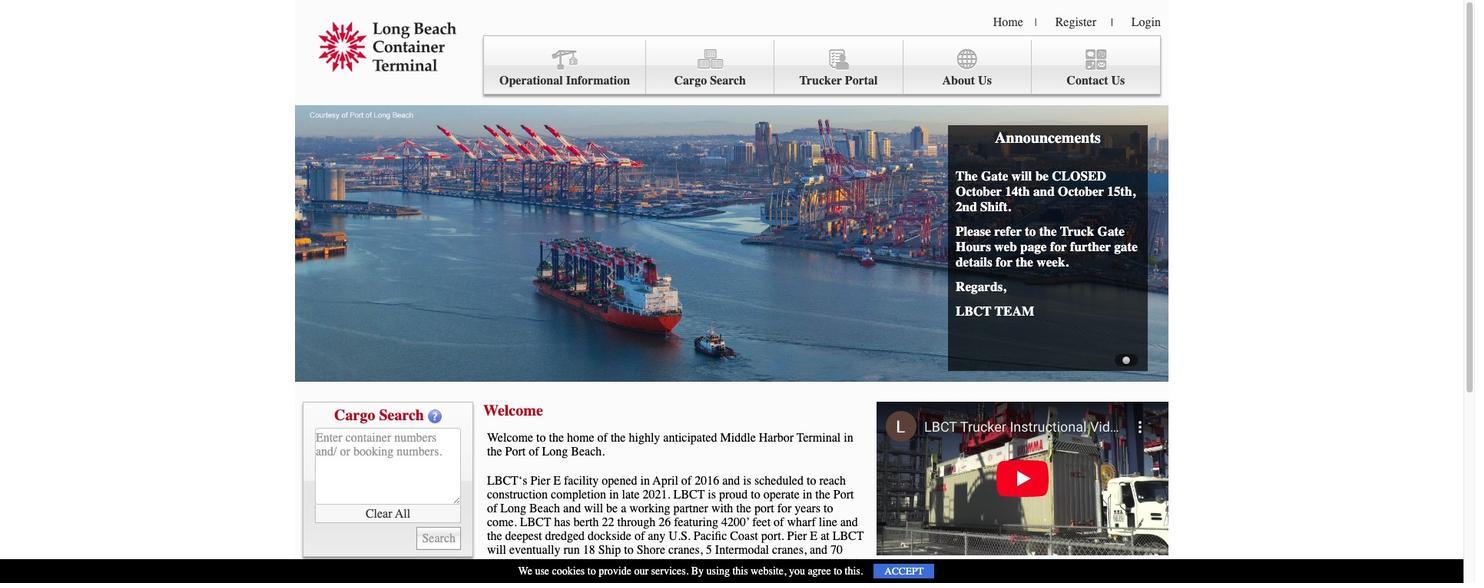 Task type: locate. For each thing, give the bounding box(es) containing it.
1 vertical spatial e
[[810, 530, 818, 543]]

1 horizontal spatial |
[[1111, 16, 1114, 29]]

trucker
[[800, 74, 842, 88]]

for inside 'lbct's pier e facility opened in april of 2016 and is scheduled to reach construction completion in late 2021.  lbct is proud to operate in the port of long beach and will be a working partner with the port for years to come.  lbct has berth 22 through 26 featuring 4200' feet of wharf line and the deepest dredged dockside of any u.s. pacific coast port. pier e at lbct will eventually run 18 ship to shore cranes, 5 intermodal cranes, and 70 yard gantry cranes. the pier e facility will be among the busiest terminals in the san pedro bay port complex.'
[[778, 502, 792, 516]]

0 vertical spatial be
[[1036, 168, 1049, 184]]

san
[[505, 571, 524, 583]]

refer
[[995, 224, 1022, 239]]

1 horizontal spatial pier
[[606, 557, 626, 571]]

april
[[653, 474, 679, 488]]

2 october from the left
[[1058, 184, 1105, 199]]

the gate will be closed october 14th and october 15th, 2nd shift.
[[956, 168, 1136, 214]]

cranes,
[[669, 543, 703, 557], [772, 543, 807, 557]]

line
[[819, 516, 838, 530]]

october up truck
[[1058, 184, 1105, 199]]

bay
[[559, 571, 579, 583]]

of up construction
[[529, 445, 539, 459]]

0 vertical spatial welcome
[[483, 402, 543, 420]]

and
[[723, 474, 740, 488], [563, 502, 581, 516], [841, 516, 858, 530], [810, 543, 828, 557]]

details
[[956, 254, 993, 270]]

has
[[554, 516, 571, 530]]

and right 'line'
[[841, 516, 858, 530]]

port up lbct's
[[505, 445, 526, 459]]

1 vertical spatial long
[[501, 502, 527, 516]]

Enter container numbers and/ or booking numbers. text field
[[315, 428, 461, 505]]

search
[[710, 74, 746, 88], [379, 407, 424, 424]]

0 horizontal spatial the
[[584, 557, 603, 571]]

of right feet
[[774, 516, 784, 530]]

contact us
[[1067, 74, 1126, 88]]

about us link
[[904, 40, 1032, 94]]

0 vertical spatial the
[[956, 168, 978, 184]]

to right years
[[824, 502, 834, 516]]

gate
[[981, 168, 1009, 184], [1098, 224, 1125, 239]]

beach.
[[571, 445, 605, 459]]

of down lbct's
[[487, 502, 498, 516]]

gate up shift.
[[981, 168, 1009, 184]]

1 horizontal spatial port
[[582, 571, 602, 583]]

the right the run
[[584, 557, 603, 571]]

0 vertical spatial long
[[542, 445, 568, 459]]

menu bar
[[483, 35, 1161, 95]]

the
[[956, 168, 978, 184], [584, 557, 603, 571]]

1 vertical spatial welcome
[[487, 431, 533, 445]]

is left scheduled
[[743, 474, 752, 488]]

gate inside 'please refer to the truck gate hours web page for further gate details for the week.'
[[1098, 224, 1125, 239]]

coast
[[730, 530, 758, 543]]

highly
[[629, 431, 660, 445]]

1 vertical spatial port
[[834, 488, 854, 502]]

and left 70
[[810, 543, 828, 557]]

e up "beach"
[[554, 474, 561, 488]]

for right port
[[778, 502, 792, 516]]

long inside 'lbct's pier e facility opened in april of 2016 and is scheduled to reach construction completion in late 2021.  lbct is proud to operate in the port of long beach and will be a working partner with the port for years to come.  lbct has berth 22 through 26 featuring 4200' feet of wharf line and the deepest dredged dockside of any u.s. pacific coast port. pier e at lbct will eventually run 18 ship to shore cranes, 5 intermodal cranes, and 70 yard gantry cranes. the pier e facility will be among the busiest terminals in the san pedro bay port complex.'
[[501, 502, 527, 516]]

2 us from the left
[[1112, 74, 1126, 88]]

clear all
[[366, 507, 411, 521]]

1 vertical spatial cargo search
[[334, 407, 424, 424]]

1 horizontal spatial october
[[1058, 184, 1105, 199]]

partner
[[674, 502, 709, 516]]

0 horizontal spatial port
[[505, 445, 526, 459]]

long
[[542, 445, 568, 459], [501, 502, 527, 516]]

construction
[[487, 488, 548, 502]]

port up 'line'
[[834, 488, 854, 502]]

1 vertical spatial gate
[[1098, 224, 1125, 239]]

be left closed on the right top of page
[[1036, 168, 1049, 184]]

1 horizontal spatial the
[[956, 168, 978, 184]]

0 vertical spatial pier
[[531, 474, 550, 488]]

welcome inside welcome to the home of the highly anticipated middle harbor terminal in the port of long beach.
[[487, 431, 533, 445]]

years
[[795, 502, 821, 516]]

|
[[1035, 16, 1037, 29], [1111, 16, 1114, 29]]

1 horizontal spatial be
[[700, 557, 711, 571]]

be left a
[[606, 502, 618, 516]]

0 vertical spatial gate
[[981, 168, 1009, 184]]

0 horizontal spatial october
[[956, 184, 1002, 199]]

1 horizontal spatial long
[[542, 445, 568, 459]]

is
[[743, 474, 752, 488], [708, 488, 716, 502]]

lbct right at
[[833, 530, 864, 543]]

1 horizontal spatial for
[[996, 254, 1013, 270]]

2 vertical spatial port
[[582, 571, 602, 583]]

will left 5
[[678, 557, 697, 571]]

0 horizontal spatial pier
[[531, 474, 550, 488]]

0 horizontal spatial us
[[979, 74, 992, 88]]

0 horizontal spatial for
[[778, 502, 792, 516]]

0 vertical spatial facility
[[564, 474, 599, 488]]

1 vertical spatial be
[[606, 502, 618, 516]]

the left highly on the left of page
[[611, 431, 626, 445]]

long left beach.
[[542, 445, 568, 459]]

pier left our
[[606, 557, 626, 571]]

the inside the gate will be closed october 14th and october 15th, 2nd shift.
[[956, 168, 978, 184]]

facility down beach.
[[564, 474, 599, 488]]

port right bay at the bottom of page
[[582, 571, 602, 583]]

to inside 'please refer to the truck gate hours web page for further gate details for the week.'
[[1025, 224, 1036, 239]]

2016
[[695, 474, 720, 488]]

to left home
[[537, 431, 546, 445]]

for right page
[[1051, 239, 1067, 254]]

e left shore at the left bottom of page
[[629, 557, 637, 571]]

0 vertical spatial search
[[710, 74, 746, 88]]

week.
[[1037, 254, 1069, 270]]

pier right port.
[[788, 530, 807, 543]]

us right the contact
[[1112, 74, 1126, 88]]

will inside the gate will be closed october 14th and october 15th, 2nd shift.
[[1012, 168, 1033, 184]]

is left proud
[[708, 488, 716, 502]]

will down come.
[[487, 543, 506, 557]]

pier up "beach"
[[531, 474, 550, 488]]

october up please
[[956, 184, 1002, 199]]

terminals
[[806, 557, 852, 571]]

us for contact us
[[1112, 74, 1126, 88]]

0 horizontal spatial |
[[1035, 16, 1037, 29]]

1 horizontal spatial e
[[629, 557, 637, 571]]

1 horizontal spatial cranes,
[[772, 543, 807, 557]]

port
[[505, 445, 526, 459], [834, 488, 854, 502], [582, 571, 602, 583]]

70
[[831, 543, 843, 557]]

use
[[535, 565, 550, 578]]

facility
[[564, 474, 599, 488], [640, 557, 675, 571]]

in right late on the bottom left of page
[[641, 474, 650, 488]]

facility down any
[[640, 557, 675, 571]]

2 vertical spatial e
[[629, 557, 637, 571]]

lbct
[[956, 304, 992, 319], [674, 488, 705, 502], [520, 516, 551, 530], [833, 530, 864, 543]]

to
[[1025, 224, 1036, 239], [537, 431, 546, 445], [807, 474, 817, 488], [751, 488, 761, 502], [824, 502, 834, 516], [624, 543, 634, 557], [588, 565, 596, 578], [834, 565, 842, 578]]

terminal
[[797, 431, 841, 445]]

will down announcements
[[1012, 168, 1033, 184]]

1 horizontal spatial cargo search
[[674, 74, 746, 88]]

2 horizontal spatial pier
[[788, 530, 807, 543]]

search inside menu bar
[[710, 74, 746, 88]]

0 vertical spatial e
[[554, 474, 561, 488]]

will
[[1012, 168, 1033, 184], [584, 502, 603, 516], [487, 543, 506, 557], [678, 557, 697, 571]]

2 horizontal spatial port
[[834, 488, 854, 502]]

to right refer
[[1025, 224, 1036, 239]]

anticipated
[[664, 431, 718, 445]]

website,
[[751, 565, 787, 578]]

cranes, up 'we use cookies to provide our services. by using this website, you agree to this.'
[[669, 543, 703, 557]]

the up 2nd
[[956, 168, 978, 184]]

of left 2016
[[682, 474, 692, 488]]

long inside welcome to the home of the highly anticipated middle harbor terminal in the port of long beach.
[[542, 445, 568, 459]]

be left among
[[700, 557, 711, 571]]

0 horizontal spatial cranes,
[[669, 543, 703, 557]]

| right home
[[1035, 16, 1037, 29]]

1 october from the left
[[956, 184, 1002, 199]]

2021.
[[643, 488, 671, 502]]

1 horizontal spatial us
[[1112, 74, 1126, 88]]

the left home
[[549, 431, 564, 445]]

for right details in the top right of the page
[[996, 254, 1013, 270]]

long down lbct's
[[501, 502, 527, 516]]

please
[[956, 224, 991, 239]]

operational information link
[[484, 40, 647, 94]]

home
[[994, 15, 1024, 29]]

0 vertical spatial port
[[505, 445, 526, 459]]

in right terminal
[[844, 431, 854, 445]]

proud
[[719, 488, 748, 502]]

the up 'line'
[[816, 488, 831, 502]]

the left san
[[487, 571, 502, 583]]

shift.
[[981, 199, 1011, 214]]

0 horizontal spatial facility
[[564, 474, 599, 488]]

gate inside the gate will be closed october 14th and october 15th, 2nd shift.
[[981, 168, 1009, 184]]

0 horizontal spatial long
[[501, 502, 527, 516]]

1 vertical spatial cargo
[[334, 407, 375, 424]]

1 horizontal spatial cargo
[[674, 74, 707, 88]]

0 horizontal spatial gate
[[981, 168, 1009, 184]]

2 vertical spatial pier
[[606, 557, 626, 571]]

us right about
[[979, 74, 992, 88]]

any
[[648, 530, 666, 543]]

e left at
[[810, 530, 818, 543]]

welcome
[[483, 402, 543, 420], [487, 431, 533, 445]]

among
[[715, 557, 748, 571]]

to right ship
[[624, 543, 634, 557]]

dredged
[[545, 530, 585, 543]]

beach
[[530, 502, 560, 516]]

about us
[[943, 74, 992, 88]]

the inside 'lbct's pier e facility opened in april of 2016 and is scheduled to reach construction completion in late 2021.  lbct is proud to operate in the port of long beach and will be a working partner with the port for years to come.  lbct has berth 22 through 26 featuring 4200' feet of wharf line and the deepest dredged dockside of any u.s. pacific coast port. pier e at lbct will eventually run 18 ship to shore cranes, 5 intermodal cranes, and 70 yard gantry cranes. the pier e facility will be among the busiest terminals in the san pedro bay port complex.'
[[584, 557, 603, 571]]

october
[[956, 184, 1002, 199], [1058, 184, 1105, 199]]

truck
[[1061, 224, 1095, 239]]

lbct's
[[487, 474, 528, 488]]

22
[[602, 516, 614, 530]]

contact
[[1067, 74, 1109, 88]]

web
[[995, 239, 1017, 254]]

hours
[[956, 239, 991, 254]]

operational information
[[500, 74, 630, 88]]

2 | from the left
[[1111, 16, 1114, 29]]

1 vertical spatial the
[[584, 557, 603, 571]]

0 horizontal spatial cargo search
[[334, 407, 424, 424]]

cranes, up you
[[772, 543, 807, 557]]

services.
[[651, 565, 689, 578]]

we
[[518, 565, 533, 578]]

1 horizontal spatial gate
[[1098, 224, 1125, 239]]

late
[[622, 488, 640, 502]]

2 horizontal spatial be
[[1036, 168, 1049, 184]]

None submit
[[417, 527, 461, 550]]

1 us from the left
[[979, 74, 992, 88]]

1 vertical spatial facility
[[640, 557, 675, 571]]

0 horizontal spatial be
[[606, 502, 618, 516]]

port
[[755, 502, 775, 516]]

0 vertical spatial cargo
[[674, 74, 707, 88]]

cargo
[[674, 74, 707, 88], [334, 407, 375, 424]]

cargo search
[[674, 74, 746, 88], [334, 407, 424, 424]]

gate right truck
[[1098, 224, 1125, 239]]

come.
[[487, 516, 517, 530]]

1 vertical spatial search
[[379, 407, 424, 424]]

the left port
[[737, 502, 752, 516]]

0 horizontal spatial is
[[708, 488, 716, 502]]

cookies
[[552, 565, 585, 578]]

0 horizontal spatial e
[[554, 474, 561, 488]]

1 horizontal spatial search
[[710, 74, 746, 88]]

| left login
[[1111, 16, 1114, 29]]

2 vertical spatial be
[[700, 557, 711, 571]]



Task type: describe. For each thing, give the bounding box(es) containing it.
regards,​
[[956, 279, 1006, 294]]

in right operate
[[803, 488, 813, 502]]

harbor
[[759, 431, 794, 445]]

using
[[707, 565, 730, 578]]

0 horizontal spatial cargo
[[334, 407, 375, 424]]

we use cookies to provide our services. by using this website, you agree to this.
[[518, 565, 863, 578]]

trucker portal
[[800, 74, 878, 88]]

gantry
[[512, 557, 544, 571]]

clear all button
[[315, 505, 461, 523]]

by
[[692, 565, 704, 578]]

in left late on the bottom left of page
[[610, 488, 619, 502]]

port inside welcome to the home of the highly anticipated middle harbor terminal in the port of long beach.
[[505, 445, 526, 459]]

2 cranes, from the left
[[772, 543, 807, 557]]

wharf
[[787, 516, 816, 530]]

through
[[618, 516, 656, 530]]

busiest
[[769, 557, 803, 571]]

information
[[566, 74, 630, 88]]

26
[[659, 516, 671, 530]]

lbct's pier e facility opened in april of 2016 and is scheduled to reach construction completion in late 2021.  lbct is proud to operate in the port of long beach and will be a working partner with the port for years to come.  lbct has berth 22 through 26 featuring 4200' feet of wharf line and the deepest dredged dockside of any u.s. pacific coast port. pier e at lbct will eventually run 18 ship to shore cranes, 5 intermodal cranes, and 70 yard gantry cranes. the pier e facility will be among the busiest terminals in the san pedro bay port complex.
[[487, 474, 865, 583]]

please refer to the truck gate hours web page for further gate details for the week.
[[956, 224, 1138, 270]]

cargo search link
[[647, 40, 775, 94]]

accept
[[885, 566, 924, 577]]

register link
[[1056, 15, 1097, 29]]

intermodal
[[715, 543, 769, 557]]

the left week.
[[1016, 254, 1034, 270]]

eventually
[[510, 543, 561, 557]]

accept button
[[874, 564, 935, 579]]

welcome for welcome
[[483, 402, 543, 420]]

home link
[[994, 15, 1024, 29]]

agree
[[808, 565, 831, 578]]

login link
[[1132, 15, 1161, 29]]

cargo inside 'cargo search' link
[[674, 74, 707, 88]]

1 horizontal spatial is
[[743, 474, 752, 488]]

dockside
[[588, 530, 632, 543]]

of right home
[[598, 431, 608, 445]]

the left truck
[[1040, 224, 1057, 239]]

the right this
[[751, 557, 766, 571]]

4200'
[[722, 516, 750, 530]]

0 horizontal spatial search
[[379, 407, 424, 424]]

to left reach
[[807, 474, 817, 488]]

feet
[[753, 516, 771, 530]]

to left this.
[[834, 565, 842, 578]]

1 vertical spatial pier
[[788, 530, 807, 543]]

operational
[[500, 74, 563, 88]]

of left any
[[635, 530, 645, 543]]

deepest
[[505, 530, 542, 543]]

working
[[630, 502, 671, 516]]

2 horizontal spatial for
[[1051, 239, 1067, 254]]

14th and
[[1005, 184, 1055, 199]]

opened
[[602, 474, 638, 488]]

with
[[712, 502, 734, 516]]

announcements
[[995, 129, 1101, 147]]

and right 2016
[[723, 474, 740, 488]]

completion
[[551, 488, 606, 502]]

at
[[821, 530, 830, 543]]

contact us link
[[1032, 40, 1161, 94]]

portal
[[845, 74, 878, 88]]

2 horizontal spatial e
[[810, 530, 818, 543]]

the up yard
[[487, 530, 502, 543]]

1 cranes, from the left
[[669, 543, 703, 557]]

to down 18
[[588, 565, 596, 578]]

a
[[621, 502, 627, 516]]

the up lbct's
[[487, 445, 502, 459]]

clear
[[366, 507, 392, 521]]

menu bar containing operational information
[[483, 35, 1161, 95]]

0 vertical spatial cargo search
[[674, 74, 746, 88]]

register
[[1056, 15, 1097, 29]]

lbct up featuring
[[674, 488, 705, 502]]

u.s.
[[669, 530, 691, 543]]

shore
[[637, 543, 666, 557]]

this
[[733, 565, 748, 578]]

login
[[1132, 15, 1161, 29]]

and right "beach"
[[563, 502, 581, 516]]

scheduled
[[755, 474, 804, 488]]

in right 70
[[855, 557, 865, 571]]

5
[[706, 543, 712, 557]]

will left a
[[584, 502, 603, 516]]

2nd
[[956, 199, 977, 214]]

to inside welcome to the home of the highly anticipated middle harbor terminal in the port of long beach.
[[537, 431, 546, 445]]

port.
[[762, 530, 784, 543]]

us for about us
[[979, 74, 992, 88]]

ship
[[599, 543, 621, 557]]

trucker portal link
[[775, 40, 904, 94]]

pedro
[[527, 571, 556, 583]]

1 horizontal spatial facility
[[640, 557, 675, 571]]

further
[[1070, 239, 1111, 254]]

18
[[583, 543, 596, 557]]

reach
[[820, 474, 846, 488]]

lbct left the has
[[520, 516, 551, 530]]

in inside welcome to the home of the highly anticipated middle harbor terminal in the port of long beach.
[[844, 431, 854, 445]]

all
[[395, 507, 411, 521]]

welcome for welcome to the home of the highly anticipated middle harbor terminal in the port of long beach.
[[487, 431, 533, 445]]

gate
[[1115, 239, 1138, 254]]

15th,
[[1108, 184, 1136, 199]]

closed
[[1052, 168, 1107, 184]]

provide
[[599, 565, 632, 578]]

lbct down regards,​
[[956, 304, 992, 319]]

berth
[[574, 516, 599, 530]]

home
[[567, 431, 595, 445]]

cranes.
[[547, 557, 581, 571]]

our
[[634, 565, 649, 578]]

pacific
[[694, 530, 727, 543]]

you
[[789, 565, 805, 578]]

1 | from the left
[[1035, 16, 1037, 29]]

featuring
[[674, 516, 719, 530]]

run
[[564, 543, 580, 557]]

page
[[1021, 239, 1047, 254]]

operate
[[764, 488, 800, 502]]

to right proud
[[751, 488, 761, 502]]

be inside the gate will be closed october 14th and october 15th, 2nd shift.
[[1036, 168, 1049, 184]]

lbct team
[[956, 304, 1035, 319]]

yard
[[487, 557, 509, 571]]



Task type: vqa. For each thing, say whether or not it's contained in the screenshot.
CNET
no



